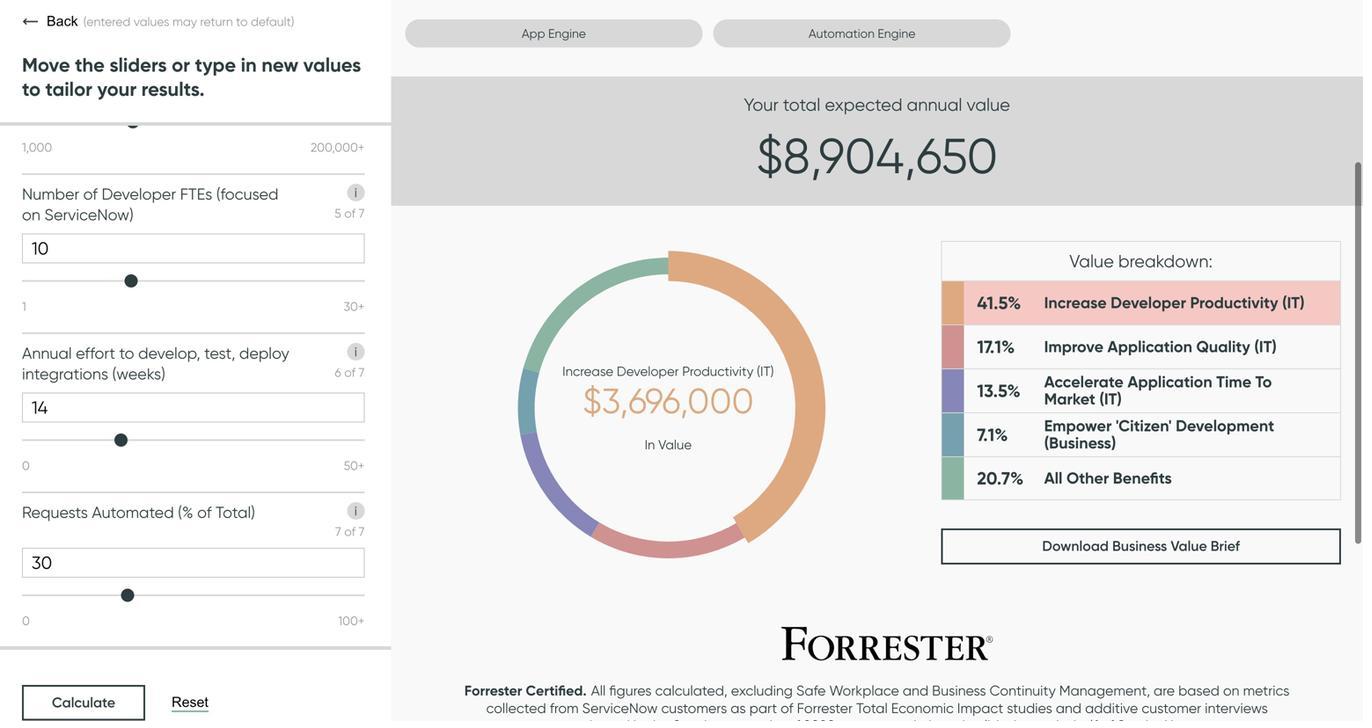 Task type: describe. For each thing, give the bounding box(es) containing it.
improve application quality (it)
[[1044, 337, 1277, 357]]

continuity
[[990, 682, 1056, 700]]

app engine
[[522, 26, 586, 41]]

studies
[[1007, 700, 1053, 717]]

i for annual effort to develop, test, deploy integrations (weeks)
[[355, 344, 357, 359]]

all other benefits
[[1044, 469, 1172, 488]]

of right (%
[[197, 503, 212, 522]]

2 horizontal spatial to
[[236, 14, 248, 29]]

automation engine
[[809, 26, 916, 41]]

servicenow)
[[44, 205, 134, 224]]

breakdown:
[[1119, 251, 1213, 272]]

(%
[[178, 503, 193, 522]]

i 6 of 7
[[335, 344, 365, 380]]

expected
[[825, 94, 903, 115]]

customers
[[661, 700, 727, 717]]

behalf
[[1056, 717, 1098, 722]]

customer
[[1142, 700, 1202, 717]]

number of developer ftes (focused on servicenow)
[[22, 184, 279, 224]]

accelerate application time to market (it)
[[1044, 373, 1272, 409]]

engine for automation engine
[[878, 26, 916, 41]]

i 5 of 7
[[335, 185, 365, 221]]

on inside number of developer ftes (focused on servicenow)
[[22, 205, 40, 224]]

1 horizontal spatial as
[[842, 717, 858, 722]]

7.1%
[[977, 424, 1008, 446]]

safe
[[797, 682, 826, 700]]

7 for requests automated (% of total)
[[359, 524, 365, 539]]

certified.
[[526, 682, 587, 700]]

annual effort to develop, test, deploy integrations (weeks)
[[22, 344, 289, 384]]

20.7%
[[977, 468, 1024, 490]]

13.5%
[[977, 380, 1021, 402]]

interviews
[[1205, 700, 1268, 717]]

increase developer productivity (it) $3,696,000
[[563, 363, 774, 423]]

empower 'citizen' development (business)
[[1044, 417, 1275, 453]]

move
[[22, 53, 70, 77]]

benefits
[[1113, 469, 1172, 488]]

(entered
[[83, 14, 131, 29]]

sliders
[[109, 53, 167, 77]]

(entered values may return to default)
[[83, 14, 294, 29]]

$3,696,000
[[583, 380, 754, 423]]

your total expected annual value
[[744, 94, 1010, 115]]

i for number of developer ftes (focused on servicenow)
[[355, 185, 357, 200]]

1,000
[[22, 140, 52, 155]]

first
[[673, 717, 695, 722]]

in inside all figures calculated, excluding safe workplace and business continuity management, are based on metrics collected from servicenow customers as part of forrester total economic impact studies and additive customer interviews conducted in the first three months of 2020, as a commissioned validation on behalf of servicenow.
[[634, 717, 644, 722]]

commissioned
[[874, 717, 965, 722]]

integrations
[[22, 364, 108, 384]]

50+
[[344, 459, 365, 474]]

1
[[22, 299, 26, 314]]

(it) inside accelerate application time to market (it)
[[1100, 389, 1122, 409]]

quality
[[1197, 337, 1251, 357]]

from
[[550, 700, 579, 717]]

time
[[1217, 373, 1252, 392]]

1 vertical spatial value
[[658, 437, 692, 453]]

of inside i 5 of 7
[[344, 206, 356, 221]]

workplace
[[830, 682, 899, 700]]

(it) for increase developer productivity (it) $3,696,000
[[757, 363, 774, 380]]

0 horizontal spatial forrester
[[465, 682, 522, 700]]

tailor
[[45, 77, 92, 101]]

calculated,
[[655, 682, 728, 700]]

test,
[[204, 344, 235, 363]]

automated
[[92, 503, 174, 522]]

economic
[[891, 700, 954, 717]]

of inside i 6 of 7
[[344, 365, 356, 380]]

develop,
[[138, 344, 200, 363]]

7 for number of developer ftes (focused on servicenow)
[[359, 206, 365, 221]]

annual
[[22, 344, 72, 363]]

application for 17.1%
[[1108, 337, 1193, 357]]

default)
[[251, 14, 294, 29]]

results.
[[141, 77, 205, 101]]

0 horizontal spatial as
[[731, 700, 746, 717]]

app
[[522, 26, 545, 41]]

part
[[750, 700, 777, 717]]

value breakdown:
[[1070, 251, 1213, 272]]

7 for annual effort to develop, test, deploy integrations (weeks)
[[359, 365, 365, 380]]

of inside the 'i 7 of 7'
[[344, 524, 356, 539]]

in value
[[645, 437, 692, 453]]

total
[[783, 94, 821, 115]]

2 vertical spatial on
[[1037, 717, 1053, 722]]

improve
[[1044, 337, 1104, 357]]

2 horizontal spatial on
[[1223, 682, 1240, 700]]

requests
[[22, 503, 88, 522]]

(business)
[[1044, 433, 1116, 453]]

all for forrester certified.
[[591, 682, 606, 700]]

are
[[1154, 682, 1175, 700]]

2020,
[[804, 717, 839, 722]]

of right part
[[781, 700, 794, 717]]

forrester inside all figures calculated, excluding safe workplace and business continuity management, are based on metrics collected from servicenow customers as part of forrester total economic impact studies and additive customer interviews conducted in the first three months of 2020, as a commissioned validation on behalf of servicenow.
[[797, 700, 853, 717]]

0 horizontal spatial values
[[134, 14, 169, 29]]



Task type: locate. For each thing, give the bounding box(es) containing it.
requests automated (% of total)
[[22, 503, 255, 522]]

to
[[1256, 373, 1272, 392]]

'citizen'
[[1116, 417, 1172, 436]]

i inside i 5 of 7
[[355, 185, 357, 200]]

1 vertical spatial the
[[648, 717, 669, 722]]

1 vertical spatial 0
[[22, 614, 30, 629]]

0 horizontal spatial productivity
[[682, 363, 754, 380]]

1 vertical spatial on
[[1223, 682, 1240, 700]]

1 vertical spatial productivity
[[682, 363, 754, 380]]

(it) for increase developer productivity (it)
[[1282, 293, 1305, 313]]

productivity for increase developer productivity (it) $3,696,000
[[682, 363, 754, 380]]

0 horizontal spatial in
[[241, 53, 257, 77]]

to inside annual effort to develop, test, deploy integrations (weeks)
[[119, 344, 134, 363]]

(it) inside increase developer productivity (it) $3,696,000
[[757, 363, 774, 380]]

to right return
[[236, 14, 248, 29]]

of down management, on the bottom right of the page
[[1101, 717, 1114, 722]]

forrester certified.
[[465, 682, 587, 700]]

months
[[736, 717, 784, 722]]

1 horizontal spatial values
[[303, 53, 361, 77]]

0 horizontal spatial increase
[[563, 363, 614, 380]]

0 vertical spatial i
[[355, 185, 357, 200]]

in
[[241, 53, 257, 77], [634, 717, 644, 722]]

None text field
[[22, 234, 365, 264], [22, 393, 365, 423], [22, 234, 365, 264], [22, 393, 365, 423]]

metrics
[[1243, 682, 1290, 700]]

1 horizontal spatial all
[[1044, 469, 1063, 488]]

automation
[[809, 26, 875, 41]]

0 vertical spatial on
[[22, 205, 40, 224]]

7
[[359, 206, 365, 221], [359, 365, 365, 380], [335, 524, 341, 539], [359, 524, 365, 539]]

type
[[195, 53, 236, 77]]

total)
[[216, 503, 255, 522]]

(it) for improve application quality (it)
[[1255, 337, 1277, 357]]

market
[[1044, 389, 1096, 409]]

on up interviews
[[1223, 682, 1240, 700]]

1 horizontal spatial forrester
[[797, 700, 853, 717]]

return
[[200, 14, 233, 29]]

based
[[1179, 682, 1220, 700]]

1 0 from the top
[[22, 459, 30, 474]]

all up the servicenow
[[591, 682, 606, 700]]

1 vertical spatial to
[[22, 77, 41, 101]]

increase for increase developer productivity (it) $3,696,000
[[563, 363, 614, 380]]

move the sliders or type in new values to tailor your results.
[[22, 53, 361, 101]]

2 vertical spatial i
[[355, 504, 357, 519]]

on
[[22, 205, 40, 224], [1223, 682, 1240, 700], [1037, 717, 1053, 722]]

1 engine from the left
[[548, 26, 586, 41]]

1 vertical spatial all
[[591, 682, 606, 700]]

value
[[967, 94, 1010, 115]]

as
[[731, 700, 746, 717], [842, 717, 858, 722]]

in inside move the sliders or type in new values to tailor your results.
[[241, 53, 257, 77]]

and up economic
[[903, 682, 929, 700]]

41.5%
[[977, 292, 1021, 314]]

$8,904,650
[[756, 126, 998, 186]]

in
[[645, 437, 655, 453]]

0 horizontal spatial and
[[903, 682, 929, 700]]

values right new
[[303, 53, 361, 77]]

your
[[97, 77, 137, 101]]

the inside all figures calculated, excluding safe workplace and business continuity management, are based on metrics collected from servicenow customers as part of forrester total economic impact studies and additive customer interviews conducted in the first three months of 2020, as a commissioned validation on behalf of servicenow.
[[648, 717, 669, 722]]

2 horizontal spatial developer
[[1111, 293, 1186, 313]]

1 horizontal spatial and
[[1056, 700, 1082, 717]]

engine
[[548, 26, 586, 41], [878, 26, 916, 41]]

i down 30+
[[355, 344, 357, 359]]

values
[[134, 14, 169, 29], [303, 53, 361, 77]]

0 horizontal spatial the
[[75, 53, 105, 77]]

additive
[[1085, 700, 1138, 717]]

developer up servicenow)
[[102, 184, 176, 204]]

forrester
[[465, 682, 522, 700], [797, 700, 853, 717]]

to up the (weeks)
[[119, 344, 134, 363]]

and right studies
[[1056, 700, 1082, 717]]

business
[[932, 682, 986, 700]]

productivity
[[1190, 293, 1278, 313], [682, 363, 754, 380]]

0 vertical spatial increase
[[1044, 293, 1107, 313]]

7 inside i 5 of 7
[[359, 206, 365, 221]]

of down 50+
[[344, 524, 356, 539]]

of right the 6
[[344, 365, 356, 380]]

engine for app engine
[[548, 26, 586, 41]]

None range field
[[22, 113, 365, 131], [22, 273, 365, 290], [22, 432, 365, 449], [22, 587, 365, 605], [22, 113, 365, 131], [22, 273, 365, 290], [22, 432, 365, 449], [22, 587, 365, 605]]

management,
[[1060, 682, 1150, 700]]

all left the other
[[1044, 469, 1063, 488]]

1 horizontal spatial value
[[1070, 251, 1114, 272]]

0 horizontal spatial engine
[[548, 26, 586, 41]]

developer for increase developer productivity (it)
[[1111, 293, 1186, 313]]

application up accelerate application time to market (it)
[[1108, 337, 1193, 357]]

None button
[[20, 11, 83, 32], [941, 529, 1341, 565], [172, 694, 208, 713], [20, 11, 83, 32], [941, 529, 1341, 565], [172, 694, 208, 713]]

number
[[22, 184, 79, 204]]

0 horizontal spatial all
[[591, 682, 606, 700]]

6
[[335, 365, 341, 380]]

in down the figures
[[634, 717, 644, 722]]

figures
[[609, 682, 652, 700]]

developer up in
[[617, 363, 679, 380]]

developer inside increase developer productivity (it) $3,696,000
[[617, 363, 679, 380]]

annual
[[907, 94, 962, 115]]

of right 5
[[344, 206, 356, 221]]

all
[[1044, 469, 1063, 488], [591, 682, 606, 700]]

0 vertical spatial developer
[[102, 184, 176, 204]]

the inside move the sliders or type in new values to tailor your results.
[[75, 53, 105, 77]]

2 i from the top
[[355, 344, 357, 359]]

1 vertical spatial increase
[[563, 363, 614, 380]]

values inside move the sliders or type in new values to tailor your results.
[[303, 53, 361, 77]]

value left breakdown:
[[1070, 251, 1114, 272]]

2 vertical spatial to
[[119, 344, 134, 363]]

all inside all figures calculated, excluding safe workplace and business continuity management, are based on metrics collected from servicenow customers as part of forrester total economic impact studies and additive customer interviews conducted in the first three months of 2020, as a commissioned validation on behalf of servicenow.
[[591, 682, 606, 700]]

the left the first
[[648, 717, 669, 722]]

forrester down the safe
[[797, 700, 853, 717]]

development
[[1176, 417, 1275, 436]]

0 vertical spatial all
[[1044, 469, 1063, 488]]

application for 13.5%
[[1128, 373, 1213, 392]]

in left new
[[241, 53, 257, 77]]

0 horizontal spatial to
[[22, 77, 41, 101]]

17.1%
[[977, 336, 1015, 358]]

0 horizontal spatial on
[[22, 205, 40, 224]]

developer down the "value breakdown:"
[[1111, 293, 1186, 313]]

1 vertical spatial values
[[303, 53, 361, 77]]

1 vertical spatial application
[[1128, 373, 1213, 392]]

i inside i 6 of 7
[[355, 344, 357, 359]]

accelerate
[[1044, 373, 1124, 392]]

new
[[262, 53, 299, 77]]

developer inside number of developer ftes (focused on servicenow)
[[102, 184, 176, 204]]

1 horizontal spatial to
[[119, 344, 134, 363]]

0 for annual effort to develop, test, deploy integrations (weeks)
[[22, 459, 30, 474]]

(focused
[[216, 184, 279, 204]]

0 vertical spatial application
[[1108, 337, 1193, 357]]

0
[[22, 459, 30, 474], [22, 614, 30, 629]]

None submit
[[22, 685, 145, 721]]

as left a
[[842, 717, 858, 722]]

2 0 from the top
[[22, 614, 30, 629]]

0 vertical spatial values
[[134, 14, 169, 29]]

increase inside increase developer productivity (it) $3,696,000
[[563, 363, 614, 380]]

3 i from the top
[[355, 504, 357, 519]]

empower
[[1044, 417, 1112, 436]]

1 vertical spatial developer
[[1111, 293, 1186, 313]]

three
[[699, 717, 733, 722]]

1 horizontal spatial on
[[1037, 717, 1053, 722]]

increase for increase developer productivity (it)
[[1044, 293, 1107, 313]]

i down the 200,000+
[[355, 185, 357, 200]]

5
[[335, 206, 341, 221]]

value right in
[[658, 437, 692, 453]]

excluding
[[731, 682, 793, 700]]

None text field
[[22, 548, 365, 578]]

servicenow.
[[1118, 717, 1195, 722]]

all for 20.7%
[[1044, 469, 1063, 488]]

conducted
[[559, 717, 630, 722]]

0 vertical spatial 0
[[22, 459, 30, 474]]

impact
[[957, 700, 1004, 717]]

i down 50+
[[355, 504, 357, 519]]

engine right automation
[[878, 26, 916, 41]]

1 horizontal spatial increase
[[1044, 293, 1107, 313]]

productivity for increase developer productivity (it)
[[1190, 293, 1278, 313]]

2 vertical spatial developer
[[617, 363, 679, 380]]

may
[[173, 14, 197, 29]]

1 vertical spatial in
[[634, 717, 644, 722]]

of left 2020,
[[787, 717, 800, 722]]

total
[[856, 700, 888, 717]]

the
[[75, 53, 105, 77], [648, 717, 669, 722]]

i for requests automated (% of total)
[[355, 504, 357, 519]]

engine right app
[[548, 26, 586, 41]]

1 horizontal spatial productivity
[[1190, 293, 1278, 313]]

0 vertical spatial in
[[241, 53, 257, 77]]

1 vertical spatial i
[[355, 344, 357, 359]]

application inside accelerate application time to market (it)
[[1128, 373, 1213, 392]]

i 7 of 7
[[335, 504, 365, 539]]

(it)
[[1282, 293, 1305, 313], [1255, 337, 1277, 357], [757, 363, 774, 380], [1100, 389, 1122, 409]]

deploy
[[239, 344, 289, 363]]

developer for increase developer productivity (it) $3,696,000
[[617, 363, 679, 380]]

1 horizontal spatial developer
[[617, 363, 679, 380]]

as left part
[[731, 700, 746, 717]]

0 vertical spatial value
[[1070, 251, 1114, 272]]

your
[[744, 94, 779, 115]]

1 vertical spatial and
[[1056, 700, 1082, 717]]

2 engine from the left
[[878, 26, 916, 41]]

to inside move the sliders or type in new values to tailor your results.
[[22, 77, 41, 101]]

0 vertical spatial the
[[75, 53, 105, 77]]

100+
[[338, 614, 365, 629]]

30+
[[344, 299, 365, 314]]

0 vertical spatial and
[[903, 682, 929, 700]]

increase
[[1044, 293, 1107, 313], [563, 363, 614, 380]]

of
[[83, 184, 98, 204], [344, 206, 356, 221], [344, 365, 356, 380], [197, 503, 212, 522], [344, 524, 356, 539], [781, 700, 794, 717], [787, 717, 800, 722], [1101, 717, 1114, 722]]

of up servicenow)
[[83, 184, 98, 204]]

application down improve application quality (it)
[[1128, 373, 1213, 392]]

0 for requests automated (% of total)
[[22, 614, 30, 629]]

1 horizontal spatial engine
[[878, 26, 916, 41]]

0 vertical spatial to
[[236, 14, 248, 29]]

ftes
[[180, 184, 212, 204]]

0 vertical spatial productivity
[[1190, 293, 1278, 313]]

servicenow
[[582, 700, 658, 717]]

forrester left certified.
[[465, 682, 522, 700]]

on left the behalf
[[1037, 717, 1053, 722]]

increase developer productivity (it)
[[1044, 293, 1305, 313]]

on down number
[[22, 205, 40, 224]]

of inside number of developer ftes (focused on servicenow)
[[83, 184, 98, 204]]

or
[[172, 53, 190, 77]]

to left tailor
[[22, 77, 41, 101]]

1 i from the top
[[355, 185, 357, 200]]

1 horizontal spatial in
[[634, 717, 644, 722]]

7 inside i 6 of 7
[[359, 365, 365, 380]]

i inside the 'i 7 of 7'
[[355, 504, 357, 519]]

validation
[[969, 717, 1033, 722]]

values left "may"
[[134, 14, 169, 29]]

0 horizontal spatial developer
[[102, 184, 176, 204]]

1 horizontal spatial the
[[648, 717, 669, 722]]

all figures calculated, excluding safe workplace and business continuity management, are based on metrics collected from servicenow customers as part of forrester total economic impact studies and additive customer interviews conducted in the first three months of 2020, as a commissioned validation on behalf of servicenow.
[[486, 682, 1290, 722]]

productivity inside increase developer productivity (it) $3,696,000
[[682, 363, 754, 380]]

0 horizontal spatial value
[[658, 437, 692, 453]]

the right move
[[75, 53, 105, 77]]



Task type: vqa. For each thing, say whether or not it's contained in the screenshot.


